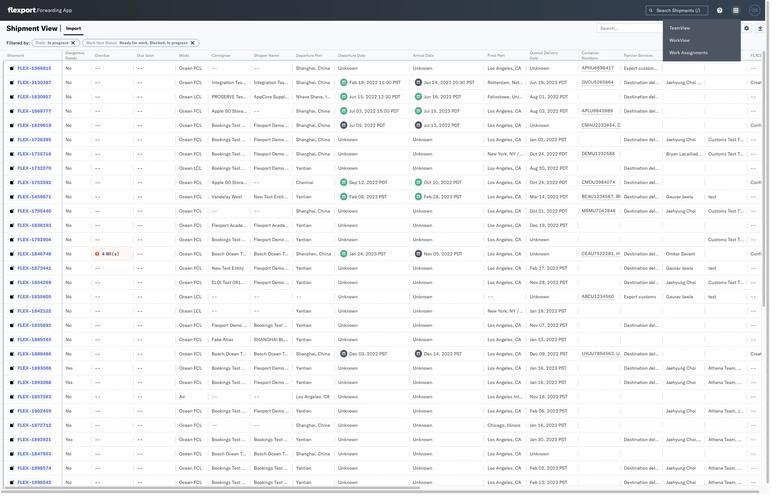 Task type: locate. For each thing, give the bounding box(es) containing it.
aug for aug 30, 2022 pdt
[[530, 165, 538, 171]]

1 vertical spatial 15,
[[431, 108, 438, 114]]

os button
[[747, 3, 762, 18]]

jul up jul 05, 2022 pdt
[[349, 108, 355, 114]]

shipment down filtered
[[7, 53, 24, 58]]

oct up mar
[[530, 179, 537, 185]]

0 vertical spatial ny
[[509, 151, 516, 157]]

2 vertical spatial jawla
[[682, 294, 693, 299]]

shanghai, for 16,
[[296, 422, 317, 428]]

6 no from the top
[[66, 137, 71, 142]]

flex- for 1732070
[[18, 165, 32, 171]]

1 vertical spatial work
[[669, 50, 680, 56]]

angeles, for flex-1898574
[[496, 465, 514, 471]]

2 resize handle column header from the left
[[84, 50, 92, 494]]

flex- down flex-1795440 button
[[18, 222, 32, 228]]

flex- up 'flex-1732070' button
[[18, 151, 32, 157]]

0 vertical spatial bookings test shipper china
[[254, 436, 313, 442]]

shipment up by:
[[6, 24, 39, 33]]

3 flex- from the top
[[18, 94, 32, 100]]

16, down '06,'
[[538, 422, 545, 428]]

8 destination delivery from the top
[[624, 265, 665, 271]]

newark, for oct 24, 2022 pdt
[[521, 151, 538, 157]]

jan 16, 2023 pst down 'dec 09, 2022 pst'
[[530, 365, 567, 371]]

14 flex- from the top
[[18, 251, 32, 257]]

1836193
[[32, 222, 51, 228]]

flex- down flex-1753592 button
[[18, 194, 32, 199]]

6 shanghai, from the top
[[296, 151, 317, 157]]

flex- down flex-1893088 button at left
[[18, 394, 32, 399]]

2 vertical spatial gaurav jawla
[[666, 294, 693, 299]]

import down assignee
[[659, 65, 672, 71]]

11 no from the top
[[66, 208, 71, 214]]

1 vertical spatial new york, ny / newark, nj
[[488, 308, 544, 314]]

1 (do from the top
[[249, 108, 259, 114]]

flex-1889145 button
[[7, 335, 53, 344]]

4 ocean fcl from the top
[[179, 122, 202, 128]]

0 horizontal spatial progress
[[52, 40, 68, 45]]

7 jaehyung choi from the top
[[666, 465, 696, 471]]

entity left 2
[[274, 194, 286, 199]]

2 test from the top
[[708, 265, 716, 271]]

9 resize handle column header from the left
[[402, 50, 410, 494]]

flex- down flex-1836193 button
[[18, 237, 32, 242]]

1 not from the top
[[260, 108, 269, 114]]

1 delivery from the top
[[649, 108, 665, 114]]

oct for msmu7042848
[[530, 208, 537, 214]]

0 vertical spatial nj
[[539, 151, 544, 157]]

destination delivery for flex-1795440
[[624, 208, 665, 214]]

jul down jul 15, 2023 pdt
[[424, 122, 430, 128]]

1 vertical spatial newark,
[[521, 308, 538, 314]]

1 nj from the top
[[539, 151, 544, 157]]

15 flex- from the top
[[18, 265, 32, 271]]

yes for flex-1892921
[[66, 436, 73, 442]]

jun right the india at left
[[349, 94, 356, 100]]

Search Shipments (/) text field
[[646, 6, 708, 15]]

2 vertical spatial aug
[[530, 165, 538, 171]]

1 vertical spatial ny
[[509, 308, 516, 314]]

0 vertical spatial jan 16, 2023 pst
[[530, 365, 567, 371]]

flex- down flex-1629619 button
[[18, 137, 32, 142]]

1 horizontal spatial 05,
[[433, 251, 440, 257]]

02, up feb 13, 2023 pst
[[539, 465, 546, 471]]

: down view
[[45, 40, 46, 45]]

1 vertical spatial use)
[[270, 179, 282, 185]]

destination delivery for flex-1889466
[[624, 351, 665, 357]]

1 horizontal spatial academy
[[272, 222, 291, 228]]

flex- inside "button"
[[18, 108, 32, 114]]

28, for nov
[[539, 279, 546, 285]]

apple so storage (do not use) down account
[[212, 108, 282, 114]]

so
[[225, 108, 231, 114], [225, 179, 231, 185]]

shipment inside button
[[7, 53, 24, 58]]

flexport demo shipper co. for 1728395
[[254, 137, 309, 142]]

fcl for flex-1459871
[[194, 194, 202, 199]]

16, up '06,'
[[539, 394, 546, 399]]

created: left 8
[[751, 351, 768, 357]]

ca
[[515, 65, 521, 71], [515, 108, 521, 114], [515, 122, 521, 128], [515, 137, 521, 142], [515, 165, 521, 171], [515, 179, 521, 185], [515, 194, 521, 199], [515, 208, 521, 214], [515, 222, 521, 228], [515, 237, 521, 242], [515, 251, 521, 257], [515, 265, 521, 271], [515, 279, 521, 285], [515, 322, 521, 328], [515, 336, 521, 342], [515, 351, 521, 357], [515, 365, 521, 371], [515, 379, 521, 385], [324, 394, 330, 399], [515, 408, 521, 414], [515, 436, 521, 442], [515, 451, 521, 457], [515, 465, 521, 471], [515, 479, 521, 485]]

2 so from the top
[[225, 179, 231, 185]]

Search... text field
[[597, 23, 667, 33]]

eloi test 081801
[[212, 279, 249, 285]]

0 horizontal spatial import
[[66, 25, 81, 31]]

los angeles, ca for 1889145
[[488, 336, 521, 342]]

jun up kingdom
[[530, 79, 537, 85]]

(do down account
[[249, 108, 259, 114]]

1 vertical spatial bookings test shipper china
[[254, 465, 313, 471]]

0 vertical spatial new york, ny / newark, nj
[[488, 151, 544, 157]]

new york, ny / newark, nj for jan
[[488, 308, 544, 314]]

1 vertical spatial oct 24, 2022 pdt
[[530, 179, 567, 185]]

1 academy from the left
[[230, 222, 249, 228]]

0 vertical spatial 30,
[[539, 165, 546, 171]]

2 no from the top
[[66, 79, 71, 85]]

flex- down flex-1889466 button
[[18, 365, 32, 371]]

yantian for flex-1842102
[[296, 308, 311, 314]]

3 ocean lcl from the top
[[179, 294, 202, 299]]

1 vertical spatial york,
[[498, 308, 508, 314]]

ocean for 1732070
[[179, 165, 193, 171]]

13 destination delivery from the top
[[624, 379, 665, 385]]

1 created: from the top
[[751, 79, 768, 85]]

1 horizontal spatial jun
[[424, 94, 431, 100]]

0 vertical spatial not
[[260, 108, 269, 114]]

flex-1835892
[[18, 322, 51, 328]]

flexport academy (sz) ltd.
[[254, 222, 312, 228]]

so down "proserve"
[[225, 108, 231, 114]]

flex- down flex-1893066 button
[[18, 379, 32, 385]]

9 shanghai, from the top
[[296, 422, 317, 428]]

0 horizontal spatial jun
[[349, 94, 356, 100]]

yes for flex-1893088
[[66, 379, 73, 385]]

2 shanghai, from the top
[[296, 79, 317, 85]]

feb 27, 2023 pst
[[530, 265, 567, 271]]

angeles, for flex-1459871
[[496, 194, 514, 199]]

oct left 10,
[[424, 179, 431, 185]]

so up vandelay west
[[225, 179, 231, 185]]

8 jaehyung choi from the top
[[666, 479, 696, 485]]

lcl for flex-1630957
[[194, 94, 202, 100]]

angeles
[[496, 394, 513, 399]]

bookings test consignee for flex-1898574
[[212, 465, 263, 471]]

los for flex-1892921
[[488, 436, 495, 442]]

storage up west
[[232, 179, 248, 185]]

ocean fcl for flex-1835892
[[179, 322, 202, 328]]

20 flex- from the top
[[18, 336, 32, 342]]

destination delivery for flex-1753592
[[624, 179, 665, 185]]

destination delivery
[[624, 108, 665, 114], [624, 137, 665, 142], [624, 165, 665, 171], [624, 179, 665, 185], [624, 194, 665, 199], [624, 208, 665, 214], [624, 251, 665, 257], [624, 265, 665, 271], [624, 279, 665, 285], [624, 322, 665, 328], [624, 351, 665, 357], [624, 365, 665, 371], [624, 379, 665, 385], [624, 436, 665, 442], [624, 465, 665, 471], [624, 479, 665, 485]]

academy left (us)
[[230, 222, 249, 228]]

2 vertical spatial test
[[708, 294, 716, 299]]

10,
[[433, 179, 440, 185]]

7 no from the top
[[66, 151, 71, 157]]

work left item
[[86, 40, 95, 45]]

0 horizontal spatial 28,
[[433, 194, 440, 199]]

0 vertical spatial so
[[225, 108, 231, 114]]

0 vertical spatial 14,
[[539, 194, 546, 199]]

1 vertical spatial 30,
[[538, 436, 545, 442]]

1 gaurav jawla from the top
[[666, 194, 693, 199]]

9 yantian from the top
[[296, 336, 311, 342]]

los angeles, ca for 1892921
[[488, 436, 521, 442]]

work down workview
[[669, 50, 680, 56]]

date inside quoted delivery date
[[530, 56, 538, 60]]

shanghai, china for 09,
[[296, 351, 330, 357]]

flex- up flex-1728395 button
[[18, 122, 32, 128]]

feb 08, 2023 pst
[[349, 194, 387, 199]]

13, down "feb 02, 2023 pst"
[[539, 479, 546, 485]]

container numbers button
[[579, 49, 614, 61]]

2 created: from the top
[[751, 351, 768, 357]]

yantian for flex-1893088
[[296, 379, 311, 385]]

delivery for flex-1898542
[[649, 479, 665, 485]]

consignee for flex-1893088
[[242, 379, 263, 385]]

2 vertical spatial bookings test shipper china
[[254, 479, 313, 485]]

07,
[[539, 322, 546, 328]]

lcl for flex-1732070
[[194, 165, 202, 171]]

13 delivery from the top
[[649, 379, 665, 385]]

mode
[[179, 53, 189, 58]]

0 vertical spatial jawla
[[682, 194, 693, 199]]

feb left 27,
[[530, 265, 538, 271]]

1 vertical spatial 14,
[[433, 351, 440, 357]]

0 horizontal spatial :
[[45, 40, 46, 45]]

flex-1836193
[[18, 222, 51, 228]]

0 vertical spatial export
[[624, 65, 637, 71]]

1 horizontal spatial date
[[425, 53, 434, 58]]

:
[[45, 40, 46, 45], [117, 40, 118, 45]]

3 destination delivery from the top
[[624, 165, 665, 171]]

origin
[[711, 79, 723, 85]]

shanghai bluetech co., ltd
[[254, 336, 322, 342]]

0 vertical spatial apple
[[212, 108, 224, 114]]

oct 24, 2022 pdt down aug 30, 2022 pdt
[[530, 179, 567, 185]]

05,
[[356, 122, 363, 128], [433, 251, 440, 257]]

8 fcl from the top
[[194, 194, 202, 199]]

23 ocean fcl from the top
[[179, 451, 202, 457]]

0 vertical spatial confirmed
[[751, 122, 770, 128]]

1 vertical spatial created:
[[751, 351, 768, 357]]

dec 19, 2022 pst
[[530, 222, 568, 228]]

fcl for flex-1893066
[[194, 365, 202, 371]]

destination for flex-1854269
[[624, 279, 648, 285]]

flex- up flex-1836193 button
[[18, 208, 32, 214]]

flex- down flex-1854269 button
[[18, 294, 32, 299]]

8 destination from the top
[[624, 265, 648, 271]]

24 no from the top
[[66, 422, 71, 428]]

assignee
[[666, 53, 682, 58]]

1 vertical spatial gaurav
[[666, 265, 681, 271]]

bookings
[[212, 122, 231, 128], [212, 137, 231, 142], [212, 151, 231, 157], [212, 165, 231, 171], [212, 237, 231, 242], [254, 322, 273, 328], [212, 365, 231, 371], [212, 379, 231, 385], [212, 408, 231, 414], [212, 436, 231, 442], [254, 436, 273, 442], [212, 465, 231, 471], [254, 465, 273, 471], [212, 479, 231, 485], [254, 479, 273, 485]]

flex- up flex-1847953 button
[[18, 436, 32, 442]]

0 vertical spatial customs
[[674, 65, 691, 71]]

1 vertical spatial not
[[260, 179, 269, 185]]

1630957
[[32, 94, 51, 100]]

consignee for flex-1892921
[[242, 436, 263, 442]]

1 oct 24, 2022 pdt from the top
[[530, 151, 567, 157]]

west
[[232, 194, 242, 199]]

work assignments
[[669, 50, 708, 56]]

apple up vandelay
[[212, 179, 224, 185]]

28, down 27,
[[539, 279, 546, 285]]

no for flex-1728395
[[66, 137, 71, 142]]

19, up jun 15, 2022 12:30 pdt
[[358, 79, 365, 85]]

flex-1893088
[[18, 379, 51, 385]]

flex-1669777
[[18, 108, 51, 114]]

4 no from the top
[[66, 108, 71, 114]]

gaurav jawla
[[666, 194, 693, 199], [666, 265, 693, 271], [666, 294, 693, 299]]

0 horizontal spatial departure
[[296, 53, 314, 58]]

import
[[66, 25, 81, 31], [659, 65, 672, 71]]

21,
[[538, 208, 545, 214]]

1 vertical spatial shipment
[[7, 53, 24, 58]]

jan 16, 2023 pst up airport
[[530, 379, 567, 385]]

2 vertical spatial yes
[[66, 436, 73, 442]]

bookings for flex-1892921
[[212, 436, 231, 442]]

19, up 01,
[[538, 79, 545, 85]]

10 delivery from the top
[[649, 322, 665, 328]]

13 flex- from the top
[[18, 237, 32, 242]]

entity up 081801 on the bottom left of the page
[[232, 265, 244, 271]]

2023 for flex-1842102
[[546, 308, 557, 314]]

flex-1892921 button
[[7, 435, 53, 444]]

3 fcl from the top
[[194, 108, 202, 114]]

not down appcore
[[260, 108, 269, 114]]

created: left 1
[[751, 79, 768, 85]]

10 ocean fcl from the top
[[179, 222, 202, 228]]

10 resize handle column header from the left
[[477, 50, 484, 494]]

created:
[[751, 79, 768, 85], [751, 351, 768, 357]]

flex- up flex-1835605 button
[[18, 279, 32, 285]]

2 ocean fcl from the top
[[179, 79, 202, 85]]

created: for created: 8
[[751, 351, 768, 357]]

3 shanghai, china from the top
[[296, 108, 330, 114]]

1725716
[[32, 151, 51, 157]]

ceau7522281,
[[582, 251, 615, 256]]

11:00
[[379, 79, 392, 85]]

port for final port
[[497, 53, 505, 58]]

27 flex- from the top
[[18, 436, 32, 442]]

los angeles, ca for 1854269
[[488, 279, 521, 285]]

1 ocean lcl from the top
[[179, 94, 202, 100]]

los for flex-1847953
[[488, 451, 495, 457]]

fcl for flex-1854269
[[194, 279, 202, 285]]

18 fcl from the top
[[194, 365, 202, 371]]

14 resize handle column header from the left
[[655, 50, 663, 494]]

storage down proserve test account
[[232, 108, 248, 114]]

1 vertical spatial apple so storage (do not use)
[[212, 179, 282, 185]]

flex-1873441 button
[[7, 263, 53, 273]]

19 ocean fcl from the top
[[179, 379, 202, 385]]

apple
[[212, 108, 224, 114], [212, 179, 224, 185]]

0 horizontal spatial port
[[315, 53, 322, 58]]

bryan
[[666, 151, 678, 157]]

12 resize handle column header from the left
[[571, 50, 579, 494]]

jan for flex-1728395
[[530, 137, 537, 142]]

flexport for 1873441
[[254, 265, 271, 271]]

academy right inc. on the left
[[272, 222, 291, 228]]

9 ocean fcl from the top
[[179, 208, 202, 214]]

jaehyung choi
[[666, 137, 696, 142], [666, 208, 696, 214], [666, 279, 696, 285], [666, 365, 696, 371], [666, 379, 696, 385], [666, 408, 696, 414], [666, 465, 696, 471], [666, 479, 696, 485]]

1 ny from the top
[[509, 151, 516, 157]]

flex-1669777 button
[[7, 106, 53, 115]]

10 shanghai, china from the top
[[296, 451, 330, 457]]

9 no from the top
[[66, 179, 71, 185]]

5 destination from the top
[[624, 194, 648, 199]]

illinois
[[507, 422, 521, 428]]

0 vertical spatial (do
[[249, 108, 259, 114]]

yantian for flex-1898574
[[296, 465, 311, 471]]

bookings for flex-1732070
[[212, 165, 231, 171]]

jaehyung for 1795440
[[666, 208, 685, 214]]

30, down '06,'
[[538, 436, 545, 442]]

nj
[[539, 151, 544, 157], [539, 308, 544, 314]]

1847953
[[32, 451, 51, 457]]

inc.
[[263, 222, 271, 228]]

15 delivery from the top
[[649, 465, 665, 471]]

2 horizontal spatial date
[[530, 56, 538, 60]]

1 fcl from the top
[[194, 65, 202, 71]]

ocean for 1893088
[[179, 379, 193, 385]]

0 vertical spatial created:
[[751, 79, 768, 85]]

1 vertical spatial so
[[225, 179, 231, 185]]

2 vertical spatial jan 16, 2023 pst
[[530, 422, 567, 428]]

2 newark, from the top
[[521, 308, 538, 314]]

4 ocean lcl from the top
[[179, 308, 202, 314]]

8 no from the top
[[66, 165, 71, 171]]

oct down jan 02, 2023 pst
[[530, 151, 537, 157]]

academy
[[230, 222, 249, 228], [272, 222, 291, 228]]

: left ready
[[117, 40, 118, 45]]

0 horizontal spatial 14,
[[433, 351, 440, 357]]

fcl for flex-1889466
[[194, 351, 202, 357]]

work for work assignments
[[669, 50, 680, 56]]

flex- down flex-1842102 button
[[18, 322, 32, 328]]

beau1234567, bozo1234565, tcnu1234565
[[582, 193, 682, 199]]

jan 16, 2023 pst up the jan 30, 2023 pst
[[530, 422, 567, 428]]

0 vertical spatial apple so storage (do not use)
[[212, 108, 282, 114]]

new test entity
[[212, 265, 244, 271]]

1 horizontal spatial port
[[497, 53, 505, 58]]

19, up 07,
[[538, 308, 545, 314]]

0 vertical spatial 13,
[[431, 122, 438, 128]]

flex-1630957
[[18, 94, 51, 100]]

1 horizontal spatial 28,
[[539, 279, 546, 285]]

0 vertical spatial shipment
[[6, 24, 39, 33]]

flex- down flex-2130387 button
[[18, 94, 32, 100]]

0 horizontal spatial entity
[[232, 265, 244, 271]]

0 horizontal spatial academy
[[230, 222, 249, 228]]

3 yes from the top
[[66, 436, 73, 442]]

flex- inside 'button'
[[18, 237, 32, 242]]

0 vertical spatial storage
[[232, 108, 248, 114]]

bookings test consignee for flex-1898542
[[212, 479, 263, 485]]

2 oct 24, 2022 pdt from the top
[[530, 179, 567, 185]]

date down quoted
[[530, 56, 538, 60]]

item
[[96, 40, 104, 45]]

11 delivery from the top
[[649, 351, 665, 357]]

arrival
[[413, 53, 424, 58]]

oct 24, 2022 pdt up aug 30, 2022 pdt
[[530, 151, 567, 157]]

ca for flex-1902459
[[515, 408, 521, 414]]

flex-1728395 button
[[7, 135, 53, 144]]

oct 24, 2022 pdt
[[530, 151, 567, 157], [530, 179, 567, 185]]

6 resize handle column header from the left
[[243, 50, 251, 494]]

2 jan 16, 2023 pst from the top
[[530, 379, 567, 385]]

jan 30, 2023 pst
[[530, 436, 567, 442]]

11 yantian from the top
[[296, 379, 311, 385]]

jan 16, 2023 pst for flex-1893066
[[530, 365, 567, 371]]

2 vertical spatial 13,
[[539, 479, 546, 485]]

0 vertical spatial 02,
[[538, 137, 545, 142]]

15, for jul
[[431, 108, 438, 114]]

flex- for 1835605
[[18, 294, 32, 299]]

fcl for flex-1893088
[[194, 379, 202, 385]]

flex- down 'flex-1902459' button
[[18, 422, 32, 428]]

yes right 1893088 at the bottom left of the page
[[66, 379, 73, 385]]

1 jawla from the top
[[682, 194, 693, 199]]

ocean for 1835892
[[179, 322, 193, 328]]

1 horizontal spatial 14,
[[539, 194, 546, 199]]

20 fcl from the top
[[194, 408, 202, 414]]

yes right 1892921
[[66, 436, 73, 442]]

apple down "proserve"
[[212, 108, 224, 114]]

flex- up flex-1889466 button
[[18, 336, 32, 342]]

import inside button
[[66, 25, 81, 31]]

progress up dangerous
[[52, 40, 68, 45]]

omkar savant
[[666, 251, 695, 257]]

3 jaehyung choi from the top
[[666, 279, 696, 285]]

port inside button
[[315, 53, 322, 58]]

1 york, from the top
[[498, 151, 508, 157]]

0 vertical spatial work
[[86, 40, 95, 45]]

3 ocean fcl from the top
[[179, 108, 202, 114]]

1 vertical spatial jawla
[[682, 265, 693, 271]]

13, down jul 15, 2023 pdt
[[431, 122, 438, 128]]

feb left '06,'
[[530, 408, 538, 414]]

feb 19, 2022 11:00 pst
[[349, 79, 401, 85]]

21 ocean fcl from the top
[[179, 422, 202, 428]]

1 vertical spatial /
[[517, 308, 519, 314]]

dangerous goods button
[[62, 49, 89, 61]]

confirmed for hlxu6269489,
[[751, 251, 770, 257]]

1 vertical spatial confirmed
[[751, 179, 770, 185]]

vandelay west
[[212, 194, 242, 199]]

1 export from the top
[[624, 65, 637, 71]]

14 ocean fcl from the top
[[179, 279, 202, 285]]

destination for flex-1669777
[[624, 108, 648, 114]]

1 horizontal spatial import
[[659, 65, 672, 71]]

0 horizontal spatial 15,
[[358, 94, 365, 100]]

1 horizontal spatial work
[[669, 50, 680, 56]]

nj for 19,
[[539, 308, 544, 314]]

1 horizontal spatial in
[[167, 40, 171, 45]]

0 vertical spatial newark,
[[521, 151, 538, 157]]

in right state
[[48, 40, 51, 45]]

0 vertical spatial 15,
[[358, 94, 365, 100]]

1 vertical spatial aug
[[530, 108, 538, 114]]

destination for flex-1753592
[[624, 179, 648, 185]]

1 vertical spatial test
[[708, 265, 716, 271]]

no for flex-1889466
[[66, 351, 71, 357]]

16 flex- from the top
[[18, 279, 32, 285]]

no for flex-1459871
[[66, 194, 71, 199]]

destination for flex-1795440
[[624, 208, 648, 214]]

feb 28, 2023 pst
[[424, 194, 462, 199]]

19 fcl from the top
[[194, 379, 202, 385]]

0 vertical spatial entity
[[274, 194, 286, 199]]

0 vertical spatial gaurav jawla
[[666, 194, 693, 199]]

feb up jun 15, 2022 12:30 pdt
[[349, 79, 357, 85]]

flex- for 1835892
[[18, 322, 32, 328]]

feb 02, 2023 pst
[[530, 465, 567, 471]]

work assignments link
[[663, 46, 741, 59]]

3 aug from the top
[[530, 165, 538, 171]]

7 yantian from the top
[[296, 308, 311, 314]]

pst
[[393, 79, 401, 85], [467, 79, 475, 85], [559, 137, 567, 142], [379, 194, 387, 199], [454, 194, 462, 199], [560, 222, 568, 228], [378, 251, 386, 257], [559, 265, 567, 271], [560, 279, 568, 285], [559, 308, 567, 314], [560, 322, 568, 328], [559, 336, 567, 342], [379, 351, 387, 357], [454, 351, 462, 357], [560, 351, 568, 357], [559, 365, 567, 371], [559, 379, 567, 385], [560, 394, 568, 399], [559, 408, 567, 414], [559, 422, 567, 428], [559, 436, 567, 442], [559, 465, 567, 471], [559, 479, 567, 485]]

jul up jul 13, 2022 pdt
[[424, 108, 430, 114]]

flex- for 1669777
[[18, 108, 32, 114]]

feb down "feb 02, 2023 pst"
[[530, 479, 538, 485]]

flex- up flex-1893066 button
[[18, 351, 32, 357]]

1 horizontal spatial progress
[[171, 40, 188, 45]]

flexport demo shipper co. for 1902459
[[254, 408, 309, 414]]

1 vertical spatial jan 16, 2023 pst
[[530, 379, 567, 385]]

tcnu1234565
[[650, 193, 682, 199]]

port inside button
[[497, 53, 505, 58]]

15 fcl from the top
[[194, 322, 202, 328]]

flex-1835605 button
[[7, 292, 53, 301]]

ocean for 1889145
[[179, 336, 193, 342]]

3 bookings test shipper china from the top
[[254, 479, 313, 485]]

5 no from the top
[[66, 122, 71, 128]]

jun for jun 15, 2022 12:30 pdt
[[349, 94, 356, 100]]

date right arrival
[[425, 53, 434, 58]]

delivery for flex-1893088
[[649, 379, 665, 385]]

0 vertical spatial /
[[517, 151, 519, 157]]

use) up new test entity 2
[[270, 179, 282, 185]]

flex- down flex-1892921 button
[[18, 451, 32, 457]]

1 so from the top
[[225, 108, 231, 114]]

1 vertical spatial (do
[[249, 179, 259, 185]]

5 shanghai, china from the top
[[296, 137, 330, 142]]

flex- down flex-1846748 button
[[18, 265, 32, 271]]

numbers
[[582, 56, 598, 60]]

2 departure from the left
[[338, 53, 356, 58]]

not for chennai
[[260, 179, 269, 185]]

1 horizontal spatial departure
[[338, 53, 356, 58]]

flex- down flex-1725716 button
[[18, 165, 32, 171]]

15, up jul 13, 2022 pdt
[[431, 108, 438, 114]]

16, up jul 15, 2023 pdt
[[432, 94, 439, 100]]

0 vertical spatial gaurav
[[666, 194, 681, 199]]

nov 16, 2022 pst
[[530, 394, 568, 399]]

1889466
[[32, 351, 51, 357]]

0 horizontal spatial customs
[[639, 294, 656, 299]]

/
[[517, 151, 519, 157], [517, 308, 519, 314]]

2023
[[440, 79, 451, 85], [546, 79, 558, 85], [439, 108, 450, 114], [546, 137, 557, 142], [366, 194, 378, 199], [441, 194, 452, 199], [366, 251, 377, 257], [547, 265, 558, 271], [546, 308, 557, 314], [546, 336, 557, 342], [546, 365, 557, 371], [546, 379, 557, 385], [547, 408, 558, 414], [546, 422, 557, 428], [546, 436, 557, 442], [547, 465, 558, 471], [547, 479, 558, 485]]

1 port from the left
[[315, 53, 322, 58]]

partner
[[624, 53, 637, 58]]

aug down kingdom
[[530, 108, 538, 114]]

jan 24, 2023 pst
[[349, 251, 386, 257]]

(do up new test entity 2
[[249, 179, 259, 185]]

destination delivery for flex-1732070
[[624, 165, 665, 171]]

mar 14, 2022 pdt
[[530, 194, 568, 199]]

feb up feb 13, 2023 pst
[[530, 465, 538, 471]]

16, down '09,'
[[538, 365, 545, 371]]

15, up jul 03, 2022 15:00 pdt
[[358, 94, 365, 100]]

oct left 21,
[[530, 208, 537, 214]]

los angeles, ca for 1893088
[[488, 379, 521, 385]]

14 no from the top
[[66, 251, 71, 257]]

14 yantian from the top
[[296, 465, 311, 471]]

co.,
[[303, 336, 313, 342]]

1 horizontal spatial entity
[[274, 194, 286, 199]]

2 fcl from the top
[[194, 79, 202, 85]]

12 yantian from the top
[[296, 408, 311, 414]]

blocked,
[[150, 40, 166, 45]]

2 vertical spatial confirmed
[[751, 251, 770, 257]]

flex-1792904
[[18, 237, 51, 242]]

3 jawla from the top
[[682, 294, 693, 299]]

13,
[[431, 122, 438, 128], [538, 336, 545, 342], [539, 479, 546, 485]]

choi for flex-1854269
[[686, 279, 696, 285]]

oct for demu1232588
[[530, 151, 537, 157]]

06,
[[539, 408, 546, 414]]

2 lcl from the top
[[194, 165, 202, 171]]

30, down jan 02, 2023 pst
[[539, 165, 546, 171]]

0 vertical spatial oct 24, 2022 pdt
[[530, 151, 567, 157]]

choi for flex-1898574
[[686, 465, 696, 471]]

bookings test consignee for flex-1893088
[[212, 379, 263, 385]]

16, for flex-1857563
[[539, 394, 546, 399]]

nov 28, 2022 pst
[[530, 279, 568, 285]]

1 vertical spatial entity
[[232, 265, 244, 271]]

aphu6696417
[[582, 65, 614, 71]]

fcl for flex-1889145
[[194, 336, 202, 342]]

nj up 07,
[[539, 308, 544, 314]]

jaehyung for 1893088
[[666, 379, 685, 385]]

shanghai, china for 16,
[[296, 422, 330, 428]]

1872713
[[32, 422, 51, 428]]

ca for flex-1835892
[[515, 322, 521, 328]]

5 destination delivery from the top
[[624, 194, 665, 199]]

shipper for flex-1892921
[[284, 436, 300, 442]]

flex- up flex-1898542 button
[[18, 465, 32, 471]]

4 destination from the top
[[624, 179, 648, 185]]

6 shanghai, china from the top
[[296, 151, 330, 157]]

13, down 07,
[[538, 336, 545, 342]]

28, for feb
[[433, 194, 440, 199]]

1 vertical spatial apple
[[212, 179, 224, 185]]

1 horizontal spatial customs
[[674, 65, 691, 71]]

19, down 21,
[[539, 222, 546, 228]]

3 resize handle column header from the left
[[126, 50, 134, 494]]

flex-1732070 button
[[7, 163, 53, 173]]

0 horizontal spatial 05,
[[356, 122, 363, 128]]

yes right the 1893066
[[66, 365, 73, 371]]

los angeles, ca for 1893066
[[488, 365, 521, 371]]

aug left 01,
[[530, 94, 538, 100]]

0 vertical spatial use)
[[270, 108, 282, 114]]

apple so storage (do not use) for shanghai, china
[[212, 108, 282, 114]]

1 vertical spatial 05,
[[433, 251, 440, 257]]

2 apple from the top
[[212, 179, 224, 185]]

flex- up flex-1630957 button
[[18, 79, 32, 85]]

bookings for flex-1629619
[[212, 122, 231, 128]]

1 vertical spatial 02,
[[539, 465, 546, 471]]

0 vertical spatial york,
[[498, 151, 508, 157]]

1 vertical spatial yes
[[66, 379, 73, 385]]

fake atlas
[[212, 336, 233, 342]]

jan 16, 2023 pst for flex-1872713
[[530, 422, 567, 428]]

flex-1842102
[[18, 308, 51, 314]]

los angeles, ca for 1898574
[[488, 465, 521, 471]]

los for flex-1854269
[[488, 279, 495, 285]]

ocean fcl for flex-1669777
[[179, 108, 202, 114]]

1629619
[[32, 122, 51, 128]]

feb left 08,
[[349, 194, 357, 199]]

resize handle column header
[[54, 50, 62, 494], [84, 50, 92, 494], [126, 50, 134, 494], [168, 50, 176, 494], [201, 50, 208, 494], [243, 50, 251, 494], [285, 50, 293, 494], [327, 50, 335, 494], [402, 50, 410, 494], [477, 50, 484, 494], [519, 50, 527, 494], [571, 50, 579, 494], [613, 50, 621, 494], [655, 50, 663, 494], [697, 50, 705, 494], [740, 50, 747, 494]]

28, down 10,
[[433, 194, 440, 199]]

jun up jul 15, 2023 pdt
[[424, 94, 431, 100]]

ocean lcl for flex-1630957
[[179, 94, 202, 100]]

feb down oct 10, 2022 pdt at the right of the page
[[424, 194, 432, 199]]

bookings test consignee for flex-1902459
[[212, 408, 263, 414]]

ocean fcl for flex-1629619
[[179, 122, 202, 128]]

3 delivery from the top
[[649, 165, 665, 171]]

aug up mar
[[530, 165, 538, 171]]

in right the blocked,
[[167, 40, 171, 45]]

nov
[[424, 251, 432, 257], [530, 279, 538, 285], [530, 322, 538, 328], [530, 394, 538, 399]]

16, up airport
[[538, 379, 545, 385]]

0 horizontal spatial in
[[48, 40, 51, 45]]

1 vertical spatial storage
[[232, 179, 248, 185]]



Task type: vqa. For each thing, say whether or not it's contained in the screenshot.


Task type: describe. For each thing, give the bounding box(es) containing it.
02, for feb
[[539, 465, 546, 471]]

ocean lcl for flex-1732070
[[179, 165, 202, 171]]

ocean fcl for flex-1893088
[[179, 379, 202, 385]]

2 gaurav from the top
[[666, 265, 681, 271]]

shanghai, china for 02,
[[296, 137, 330, 142]]

flex- for 1889466
[[18, 351, 32, 357]]

081801
[[232, 279, 249, 285]]

co. for 1728395
[[302, 137, 309, 142]]

flex-1889466 button
[[7, 349, 53, 358]]

nhava
[[296, 94, 309, 100]]

feb 13, 2023 pst
[[530, 479, 567, 485]]

1792904
[[32, 237, 51, 242]]

jaehyung for 1902459
[[666, 408, 685, 414]]

flex-1857563 button
[[7, 392, 53, 401]]

oct 10, 2022 pdt
[[424, 179, 462, 185]]

jul 05, 2022 pdt
[[349, 122, 385, 128]]

departure for departure port
[[296, 53, 314, 58]]

india
[[325, 94, 336, 100]]

ca for flex-1898574
[[515, 465, 521, 471]]

(us)
[[250, 222, 262, 228]]

bookings test consignee for flex-1629619
[[212, 122, 263, 128]]

wi(s)
[[106, 251, 119, 257]]

ca for flex-1459871
[[515, 194, 521, 199]]

fake
[[212, 336, 222, 342]]

jaehyung for 1892921
[[666, 436, 685, 442]]

ocean fcl for flex-1872713
[[179, 422, 202, 428]]

destination for flex-1732070
[[624, 165, 648, 171]]

fcl for flex-1835892
[[194, 322, 202, 328]]

nov for nov 07, 2022 pst
[[530, 322, 538, 328]]

bookings test shipper china for flex-1892921
[[254, 436, 313, 442]]

flex-1898542
[[18, 479, 51, 485]]

los angeles, ca for 1669777
[[488, 108, 521, 114]]

angeles, for flex-1854269
[[496, 279, 514, 285]]

flex-1893066
[[18, 365, 51, 371]]

yantian for flex-1893066
[[296, 365, 311, 371]]

fcl for flex-2130387
[[194, 79, 202, 85]]

los for flex-1846748
[[488, 251, 495, 257]]

15 resize handle column header from the left
[[697, 50, 705, 494]]

03, for dec
[[359, 351, 366, 357]]

felixstowe, united kingdom
[[488, 94, 545, 100]]

ocean for 1795440
[[179, 208, 193, 214]]

1 vertical spatial import
[[659, 65, 672, 71]]

proserve test account
[[212, 94, 263, 100]]

gaurav jawla for beau1234567, bozo1234565, tcnu1234565
[[666, 194, 693, 199]]

feb for feb 08, 2023 pst
[[349, 194, 357, 199]]

ltd.
[[304, 222, 312, 228]]

demu1232588
[[582, 151, 615, 156]]

20:30
[[453, 79, 465, 85]]

shenzhen,
[[296, 251, 318, 257]]

state : in progress
[[36, 40, 68, 45]]

1893066
[[32, 365, 51, 371]]

nov for nov 16, 2022 pst
[[530, 394, 538, 399]]

ocean for 1889466
[[179, 351, 193, 357]]

demo for 1873441
[[272, 265, 284, 271]]

2 : from the left
[[117, 40, 118, 45]]

15:00
[[377, 108, 390, 114]]

destination delivery for flex-1873441
[[624, 265, 665, 271]]

ca for flex-1753592
[[515, 179, 521, 185]]

jan 19, 2023 pst
[[530, 308, 567, 314]]

16 resize handle column header from the left
[[740, 50, 747, 494]]

flex-1459871 button
[[7, 192, 53, 201]]

co. for 1873441
[[302, 265, 309, 271]]

name
[[269, 53, 279, 58]]

aug for aug 03, 2022 pdt
[[530, 108, 538, 114]]

flex-1795440
[[18, 208, 51, 214]]

los angeles international airport
[[488, 394, 556, 399]]

consignee for flex-1732070
[[242, 165, 263, 171]]

flex-1854269 button
[[7, 278, 53, 287]]

1366815
[[32, 65, 51, 71]]

5 resize handle column header from the left
[[201, 50, 208, 494]]

arrival date
[[413, 53, 434, 58]]

2 in from the left
[[167, 40, 171, 45]]

flex-1872713
[[18, 422, 51, 428]]

fcl for flex-1836193
[[194, 222, 202, 228]]

no for flex-1795440
[[66, 208, 71, 214]]

forwarding
[[37, 7, 62, 13]]

ca for flex-1873441
[[515, 265, 521, 271]]

demo for 1893088
[[272, 379, 284, 385]]

1753592
[[32, 179, 51, 185]]

lhuu7894563,
[[582, 351, 615, 356]]

ocean fcl for flex-1873441
[[179, 265, 202, 271]]

vandelay
[[212, 194, 230, 199]]

los angeles, ca for 1629619
[[488, 122, 521, 128]]

los for flex-1835892
[[488, 322, 495, 328]]

uetu5238478
[[616, 351, 648, 356]]

flexport. image
[[8, 7, 37, 14]]

shipper for flex-1898574
[[284, 465, 300, 471]]

china for flex-2130387
[[318, 79, 330, 85]]

entity for new test entity
[[232, 265, 244, 271]]

atlas
[[223, 336, 233, 342]]

ocean fcl for flex-1889145
[[179, 336, 202, 342]]

(do for chennai
[[249, 179, 259, 185]]

yes for flex-1893066
[[66, 365, 73, 371]]

11 resize handle column header from the left
[[519, 50, 527, 494]]

work item status : ready for work, blocked, in progress
[[86, 40, 188, 45]]

ocean for 1893066
[[179, 365, 193, 371]]

united
[[512, 94, 526, 100]]

4
[[102, 251, 105, 257]]

4 resize handle column header from the left
[[168, 50, 176, 494]]

2 progress from the left
[[171, 40, 188, 45]]

supply
[[273, 94, 287, 100]]

teamview
[[669, 25, 690, 31]]

final
[[488, 53, 496, 58]]

flexport for 1728395
[[254, 137, 271, 142]]

ca for flex-1889466
[[515, 351, 521, 357]]

los for flex-1669777
[[488, 108, 495, 114]]

airport
[[541, 394, 556, 399]]

2023 for flex-1893088
[[546, 379, 557, 385]]

1 resize handle column header from the left
[[54, 50, 62, 494]]

flex-1842102 button
[[7, 306, 53, 315]]

12:30
[[378, 94, 391, 100]]

flex- for 1836193
[[18, 222, 32, 228]]

1892921
[[32, 436, 51, 442]]

flexport academy (us) inc.
[[212, 222, 271, 228]]

shipper for flex-1629619
[[285, 122, 301, 128]]

bookings for flex-1725716
[[212, 151, 231, 157]]

consignee for flex-1898542
[[242, 479, 263, 485]]

1 vertical spatial customs
[[639, 294, 656, 299]]

port for departure port
[[315, 53, 322, 58]]

1 shanghai, china from the top
[[296, 65, 330, 71]]

choi,
[[686, 436, 697, 442]]

flex-1753592
[[18, 179, 51, 185]]

destination for flex-1728395
[[624, 137, 648, 142]]

los for flex-1902459
[[488, 408, 495, 414]]

1 in from the left
[[48, 40, 51, 45]]

forwarding app link
[[8, 7, 72, 14]]

jaehyung choi for flex-1902459
[[666, 408, 696, 414]]

bluetech
[[279, 336, 302, 342]]

aug 03, 2022 pdt
[[530, 108, 568, 114]]

angeles, for flex-1898542
[[496, 479, 514, 485]]

flex-1872713 button
[[7, 421, 53, 430]]

ocean for 1892921
[[179, 436, 193, 442]]

flex-1459871
[[18, 194, 51, 199]]

4 shanghai, from the top
[[296, 122, 317, 128]]

flex- for 1792904
[[18, 237, 32, 242]]

aug 30, 2022 pdt
[[530, 165, 568, 171]]

2
[[287, 194, 290, 199]]

ca for flex-1889145
[[515, 336, 521, 342]]

7 resize handle column header from the left
[[285, 50, 293, 494]]

international
[[514, 394, 540, 399]]

shipper for flex-1893066
[[285, 365, 301, 371]]

quoted delivery date
[[530, 50, 558, 60]]

air
[[179, 394, 185, 399]]

shipper for flex-1728395
[[285, 137, 301, 142]]

shanghai, china for 24,
[[296, 151, 330, 157]]

jun 15, 2022 12:30 pdt
[[349, 94, 400, 100]]

soon
[[145, 53, 154, 58]]

shipper inside button
[[254, 53, 268, 58]]

flxcb button
[[747, 52, 770, 58]]

china for flex-1728395
[[318, 137, 330, 142]]

flex-1795440 button
[[7, 206, 53, 215]]

4 shanghai, china from the top
[[296, 122, 330, 128]]

angeles, for flex-1889466
[[496, 351, 514, 357]]

container
[[582, 50, 599, 55]]

co. for 1725716
[[302, 151, 309, 157]]

10 shanghai, from the top
[[296, 451, 317, 457]]

4 wi(s)
[[102, 251, 119, 257]]

1857563
[[32, 394, 51, 399]]

dec for dec 14, 2022 pst
[[424, 351, 432, 357]]

consignee inside button
[[212, 53, 230, 58]]

1 : from the left
[[45, 40, 46, 45]]

flexport demo shipper co. for 1732070
[[254, 165, 309, 171]]

delivery for flex-1835892
[[649, 322, 665, 328]]

sep 12, 2022 pdt
[[349, 179, 387, 185]]

shanghai, china for 03,
[[296, 108, 330, 114]]

flex- for 1847953
[[18, 451, 32, 457]]

1 shanghai, from the top
[[296, 65, 317, 71]]

02, for jan
[[538, 137, 545, 142]]

departure date
[[338, 53, 365, 58]]

flex-1898542 button
[[7, 478, 53, 487]]

2 jawla from the top
[[682, 265, 693, 271]]

eloi
[[212, 279, 221, 285]]

2023 for flex-1893066
[[546, 365, 557, 371]]

8 resize handle column header from the left
[[327, 50, 335, 494]]

savant
[[681, 251, 695, 257]]

flexport for 1854269
[[254, 279, 271, 285]]

flex- for 1629619
[[18, 122, 32, 128]]

ca for flex-1898542
[[515, 479, 521, 485]]

ocean fcl for flex-1836193
[[179, 222, 202, 228]]

flex-1629619 button
[[7, 121, 53, 130]]

mar
[[530, 194, 538, 199]]

ocean for 1846748
[[179, 251, 193, 257]]

1728395
[[32, 137, 51, 142]]

2 gaurav jawla from the top
[[666, 265, 693, 271]]

13 resize handle column header from the left
[[613, 50, 621, 494]]

los for flex-1898574
[[488, 465, 495, 471]]

confirmed for demu1232567
[[751, 122, 770, 128]]

ocean for 1902459
[[179, 408, 193, 414]]

rotterdam,
[[488, 79, 511, 85]]

proserve
[[212, 94, 235, 100]]

ocean lcl for flex-1842102
[[179, 308, 202, 314]]

flex-1854269
[[18, 279, 51, 285]]

shenzhen, china
[[296, 251, 331, 257]]

flex-1847953
[[18, 451, 51, 457]]

jun 16, 2022 pdt
[[424, 94, 461, 100]]

los angeles, ca for 1847953
[[488, 451, 521, 457]]

mode button
[[176, 52, 202, 58]]

destination for flex-1898574
[[624, 465, 648, 471]]

lcl for flex-1835605
[[194, 294, 202, 299]]

filtered
[[6, 40, 22, 46]]

jaehyung choi for flex-1893066
[[666, 365, 696, 371]]

2 confirmed from the top
[[751, 179, 770, 185]]

los for flex-1366815
[[488, 65, 495, 71]]

1 progress from the left
[[52, 40, 68, 45]]

no for flex-1854269
[[66, 279, 71, 285]]



